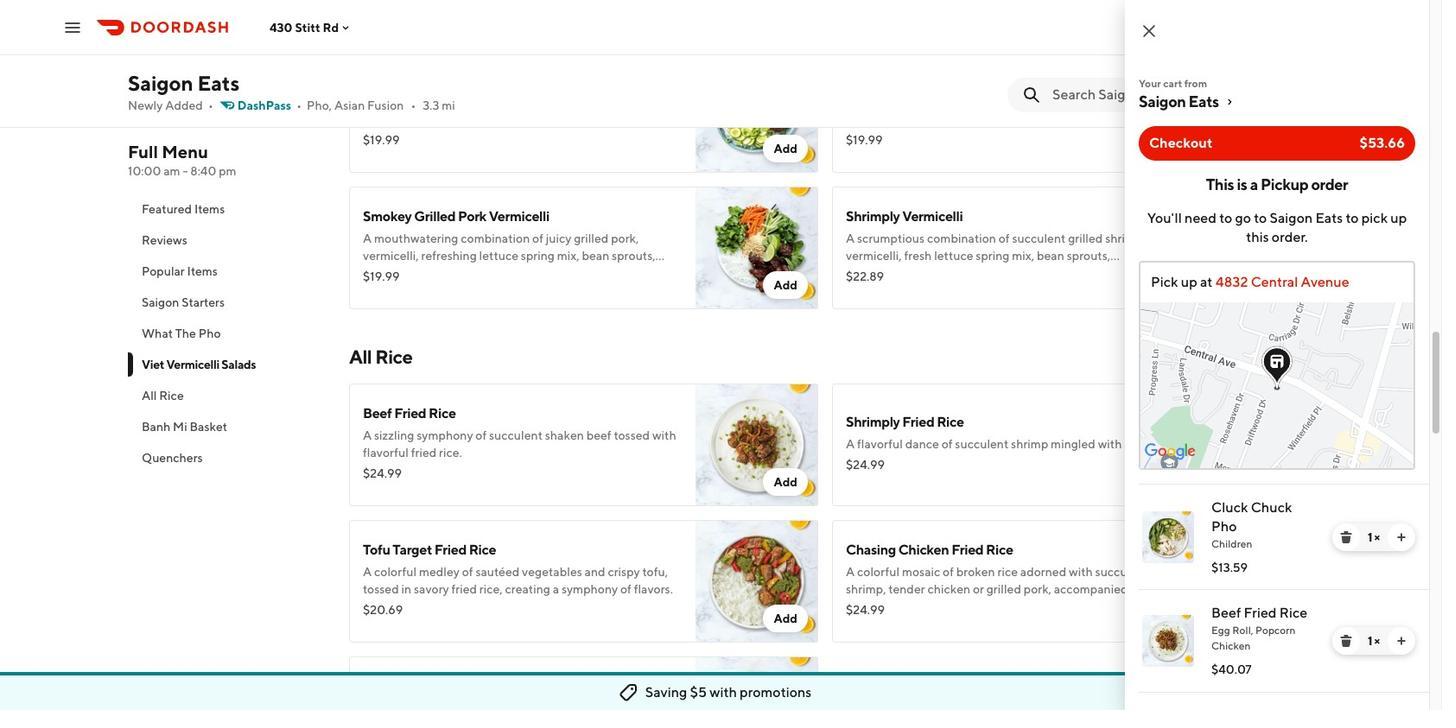 Task type: vqa. For each thing, say whether or not it's contained in the screenshot.
the Spice Up Chuck Vermicelli A delicious and colorful plate of roasted five-spice chicken, vermicelli, crisp lettuce spring mix, bean sprouts, cucumber, carrot, refreshing mint, sweet pineapple, all topped with crunchy peanuts and vibrant scallions.
yes



Task type: locate. For each thing, give the bounding box(es) containing it.
pork,
[[611, 232, 639, 245], [1024, 583, 1052, 596]]

0 horizontal spatial •
[[208, 99, 213, 112]]

pm
[[219, 164, 236, 178]]

scallions. inside a delectable dish featuring savory grilled beef, vermicelli, crisp lettuce spring mix, bean sprouts, cucumber, carrot, mint, pineapple, all beautifully finished with a topping of crunchy peanuts and flavorful scallions.
[[528, 147, 577, 161]]

aromatic right mingled
[[1125, 437, 1173, 451]]

0 horizontal spatial fried
[[411, 446, 437, 460]]

•
[[208, 99, 213, 112], [297, 99, 302, 112], [411, 99, 416, 112]]

2 crisp from the left
[[953, 112, 979, 126]]

flavorful down the sizzling
[[363, 446, 409, 460]]

spring down dish
[[433, 112, 467, 126]]

shrimply vermicelli image
[[1179, 187, 1302, 309]]

tossed
[[614, 429, 650, 443], [363, 583, 399, 596]]

to right go
[[1254, 210, 1267, 226]]

430 stitt rd
[[270, 20, 339, 34]]

all rice up the sizzling
[[349, 346, 413, 368]]

a down tofu
[[363, 565, 372, 579]]

saigon starters
[[142, 296, 225, 309]]

chicken down the egg
[[1212, 640, 1251, 653]]

topped down chicken,
[[846, 147, 886, 161]]

0 horizontal spatial rice.
[[439, 446, 462, 460]]

sautéed
[[476, 565, 520, 579]]

a inside shrimply fried rice a flavorful dance of succulent shrimp mingled with aromatic fried rice. $24.99 add
[[846, 437, 855, 451]]

cluck chuck pho image
[[1143, 512, 1194, 564]]

checkout
[[1150, 135, 1213, 151]]

and down fragrant
[[483, 283, 504, 297]]

fried for beef fried rice a sizzling symphony of succulent shaken beef tossed with flavorful fried rice. $24.99
[[394, 405, 426, 422]]

0 vertical spatial topped
[[846, 147, 886, 161]]

1 × for beef fried rice
[[1368, 634, 1380, 648]]

of right topping
[[657, 130, 668, 143]]

side-
[[884, 600, 912, 614]]

peanuts down plate
[[962, 147, 1006, 161]]

1 horizontal spatial pork,
[[1024, 583, 1052, 596]]

0 vertical spatial up
[[1391, 210, 1407, 226]]

pineapple, inside a delectable dish featuring savory grilled beef, vermicelli, crisp lettuce spring mix, bean sprouts, cucumber, carrot, mint, pineapple, all beautifully finished with a topping of crunchy peanuts and flavorful scallions.
[[393, 130, 451, 143]]

carrot,
[[630, 112, 666, 126], [906, 130, 942, 143], [423, 266, 459, 280], [906, 266, 942, 280]]

vermicelli, inside shrimply vermicelli a scrumptious combination of succulent grilled shrimp, vermicelli, fresh lettuce spring mix, bean sprouts, cucumber, carrot, aromatic mint, sweet pineapple, all topped with a delightful mix of peanuts and scallions.
[[846, 249, 902, 263]]

avenue
[[1301, 274, 1350, 290]]

pickup
[[1261, 175, 1309, 194]]

chuck inside spice up chuck vermicelli a delicious and colorful plate of roasted five-spice chicken, vermicelli, crisp lettuce spring mix, bean sprouts, cucumber, carrot, refreshing mint, sweet pineapple, all topped with crunchy peanuts and vibrant scallions.
[[903, 72, 943, 88]]

and right peas,
[[1104, 600, 1124, 614]]

spring inside shrimply vermicelli a scrumptious combination of succulent grilled shrimp, vermicelli, fresh lettuce spring mix, bean sprouts, cucumber, carrot, aromatic mint, sweet pineapple, all topped with a delightful mix of peanuts and scallions.
[[976, 249, 1010, 263]]

1 horizontal spatial beef fried rice image
[[1143, 615, 1194, 667]]

mint, inside a delectable dish featuring savory grilled beef, vermicelli, crisp lettuce spring mix, bean sprouts, cucumber, carrot, mint, pineapple, all beautifully finished with a topping of crunchy peanuts and flavorful scallions.
[[363, 130, 391, 143]]

2 horizontal spatial to
[[1346, 210, 1359, 226]]

1 horizontal spatial pho
[[1212, 519, 1237, 535]]

pho,
[[307, 99, 332, 112]]

$40.07
[[1212, 663, 1252, 677]]

a left the sizzling
[[363, 429, 372, 443]]

2 vertical spatial up
[[912, 600, 926, 614]]

need
[[1185, 210, 1217, 226]]

a down spice
[[846, 95, 855, 109]]

1 vertical spatial tossed
[[363, 583, 399, 596]]

vibrant
[[1032, 147, 1070, 161], [846, 617, 885, 631]]

beef for beef fried rice a sizzling symphony of succulent shaken beef tossed with flavorful fried rice. $24.99
[[363, 405, 392, 422]]

2 horizontal spatial colorful
[[932, 95, 974, 109]]

go
[[1236, 210, 1252, 226]]

scallions. left the pick at the top right of page
[[1085, 283, 1134, 297]]

lettuce inside spice up chuck vermicelli a delicious and colorful plate of roasted five-spice chicken, vermicelli, crisp lettuce spring mix, bean sprouts, cucumber, carrot, refreshing mint, sweet pineapple, all topped with crunchy peanuts and vibrant scallions.
[[981, 112, 1021, 126]]

vermicelli up the scrumptious
[[903, 208, 963, 225]]

eats down order
[[1316, 210, 1343, 226]]

1 vertical spatial pho
[[1212, 519, 1237, 535]]

vermicelli up plate
[[946, 72, 1006, 88]]

items for popular items
[[187, 264, 218, 278]]

topping
[[611, 130, 654, 143]]

1 1 × from the top
[[1368, 531, 1380, 545]]

1
[[1368, 531, 1373, 545], [1368, 634, 1373, 648]]

1 combination from the left
[[461, 232, 530, 245]]

1 topped from the top
[[846, 147, 886, 161]]

1 vertical spatial up
[[1181, 274, 1198, 290]]

0 horizontal spatial aromatic
[[944, 266, 993, 280]]

pho right the
[[199, 327, 221, 341]]

of right mix
[[1002, 283, 1013, 297]]

• left 3.3
[[411, 99, 416, 112]]

fried up medley
[[435, 542, 467, 558]]

up up carrots.
[[912, 600, 926, 614]]

colorful up in
[[374, 565, 417, 579]]

2 shrimply from the top
[[846, 414, 900, 430]]

salads
[[475, 12, 529, 35], [222, 358, 256, 372]]

sunny-
[[846, 600, 884, 614]]

succulent
[[1012, 232, 1066, 245], [489, 429, 543, 443], [955, 437, 1009, 451], [1096, 565, 1149, 579]]

1 vertical spatial vibrant
[[846, 617, 885, 631]]

peanuts down 3.3
[[410, 147, 454, 161]]

crunchy inside chasing chicken fried rice a colorful mosaic of broken rice adorned with succulent shrimp, tender chicken or grilled pork, accompanied by a sunny-side-up egg, crunchy onion, sweet peas, and vibrant carrots.
[[954, 600, 999, 614]]

1 × right remove item from cart image
[[1368, 634, 1380, 648]]

1 vertical spatial all rice
[[142, 389, 184, 403]]

beautifully
[[469, 130, 528, 143]]

fried inside tofu target fried rice a colorful medley of sautéed vegetables and crispy tofu, tossed in savory fried rice, creating a symphony of flavors. $20.69
[[435, 542, 467, 558]]

0 vertical spatial chicken
[[899, 542, 949, 558]]

1 horizontal spatial viet vermicelli salads
[[349, 12, 529, 35]]

$19.99 down the mouthwatering
[[363, 270, 400, 283]]

add for chasing chicken fried rice
[[1257, 612, 1281, 626]]

cucumber, down beef,
[[570, 112, 628, 126]]

savory down medley
[[414, 583, 449, 596]]

1 right remove item from cart icon
[[1368, 531, 1373, 545]]

0 horizontal spatial combination
[[461, 232, 530, 245]]

topped down the scrumptious
[[846, 283, 886, 297]]

0 horizontal spatial to
[[1220, 210, 1233, 226]]

1 vertical spatial sweet
[[1025, 266, 1058, 280]]

all
[[349, 346, 372, 368], [142, 389, 157, 403]]

cucumber, down chicken,
[[846, 130, 904, 143]]

1 horizontal spatial rice.
[[1203, 437, 1226, 451]]

add for smokey grilled pork vermicelli
[[774, 278, 798, 292]]

fresh
[[904, 249, 932, 263], [506, 283, 533, 297]]

colorful inside chasing chicken fried rice a colorful mosaic of broken rice adorned with succulent shrimp, tender chicken or grilled pork, accompanied by a sunny-side-up egg, crunchy onion, sweet peas, and vibrant carrots.
[[857, 565, 900, 579]]

1 horizontal spatial tossed
[[614, 429, 650, 443]]

a delectable dish featuring savory grilled beef, vermicelli, crisp lettuce spring mix, bean sprouts, cucumber, carrot, mint, pineapple, all beautifully finished with a topping of crunchy peanuts and flavorful scallions.
[[363, 95, 674, 161]]

grilled inside smokey grilled pork vermicelli a mouthwatering combination of juicy grilled pork, vermicelli, refreshing lettuce spring mix, bean sprouts, cucumber, carrot, fragrant mint, pineapple, all garnished with crunchy peanuts and fresh scallions.
[[574, 232, 609, 245]]

vibrant down sunny-
[[846, 617, 885, 631]]

vermicelli, up $22.89
[[846, 249, 902, 263]]

bean inside spice up chuck vermicelli a delicious and colorful plate of roasted five-spice chicken, vermicelli, crisp lettuce spring mix, bean sprouts, cucumber, carrot, refreshing mint, sweet pineapple, all topped with crunchy peanuts and vibrant scallions.
[[1084, 112, 1112, 126]]

a left the dance
[[846, 437, 855, 451]]

onion,
[[1001, 600, 1035, 614]]

crisp
[[363, 112, 389, 126], [953, 112, 979, 126]]

crunchy inside smokey grilled pork vermicelli a mouthwatering combination of juicy grilled pork, vermicelli, refreshing lettuce spring mix, bean sprouts, cucumber, carrot, fragrant mint, pineapple, all garnished with crunchy peanuts and fresh scallions.
[[389, 283, 434, 297]]

1 1 from the top
[[1368, 531, 1373, 545]]

beef up the egg
[[1212, 605, 1241, 621]]

1 horizontal spatial fresh
[[904, 249, 932, 263]]

vibrant down roasted
[[1032, 147, 1070, 161]]

1 horizontal spatial all rice
[[349, 346, 413, 368]]

fried up the popcorn
[[1244, 605, 1277, 621]]

bean inside smokey grilled pork vermicelli a mouthwatering combination of juicy grilled pork, vermicelli, refreshing lettuce spring mix, bean sprouts, cucumber, carrot, fragrant mint, pineapple, all garnished with crunchy peanuts and fresh scallions.
[[582, 249, 610, 263]]

$24.99 up chasing
[[846, 458, 885, 472]]

aromatic inside shrimply vermicelli a scrumptious combination of succulent grilled shrimp, vermicelli, fresh lettuce spring mix, bean sprouts, cucumber, carrot, aromatic mint, sweet pineapple, all topped with a delightful mix of peanuts and scallions.
[[944, 266, 993, 280]]

add for a delectable dish featuring savory grilled beef, vermicelli, crisp lettuce spring mix, bean sprouts, cucumber, carrot, mint, pineapple, all beautifully finished with a topping of crunchy peanuts and flavorful scallions.
[[774, 142, 798, 156]]

$20.69
[[363, 603, 403, 617]]

1 horizontal spatial fried
[[452, 583, 477, 596]]

up inside chasing chicken fried rice a colorful mosaic of broken rice adorned with succulent shrimp, tender chicken or grilled pork, accompanied by a sunny-side-up egg, crunchy onion, sweet peas, and vibrant carrots.
[[912, 600, 926, 614]]

1 vertical spatial all
[[142, 389, 157, 403]]

viet vermicelli salads up dish
[[349, 12, 529, 35]]

a inside smokey grilled pork vermicelli a mouthwatering combination of juicy grilled pork, vermicelli, refreshing lettuce spring mix, bean sprouts, cucumber, carrot, fragrant mint, pineapple, all garnished with crunchy peanuts and fresh scallions.
[[363, 232, 372, 245]]

pineapple, inside shrimply vermicelli a scrumptious combination of succulent grilled shrimp, vermicelli, fresh lettuce spring mix, bean sprouts, cucumber, carrot, aromatic mint, sweet pineapple, all topped with a delightful mix of peanuts and scallions.
[[1060, 266, 1118, 280]]

with right the $5
[[710, 685, 737, 701]]

the
[[175, 327, 196, 341]]

0 horizontal spatial savory
[[414, 583, 449, 596]]

1 horizontal spatial salads
[[475, 12, 529, 35]]

sprouts, inside spice up chuck vermicelli a delicious and colorful plate of roasted five-spice chicken, vermicelli, crisp lettuce spring mix, bean sprouts, cucumber, carrot, refreshing mint, sweet pineapple, all topped with crunchy peanuts and vibrant scallions.
[[1114, 112, 1158, 126]]

0 horizontal spatial pork,
[[611, 232, 639, 245]]

vermicelli inside spice up chuck vermicelli a delicious and colorful plate of roasted five-spice chicken, vermicelli, crisp lettuce spring mix, bean sprouts, cucumber, carrot, refreshing mint, sweet pineapple, all topped with crunchy peanuts and vibrant scallions.
[[946, 72, 1006, 88]]

creating
[[505, 583, 551, 596]]

$13.59
[[1212, 561, 1248, 575]]

chicken up mosaic
[[899, 542, 949, 558]]

pick
[[1362, 210, 1388, 226]]

vermicelli inside shrimply vermicelli a scrumptious combination of succulent grilled shrimp, vermicelli, fresh lettuce spring mix, bean sprouts, cucumber, carrot, aromatic mint, sweet pineapple, all topped with a delightful mix of peanuts and scallions.
[[903, 208, 963, 225]]

and inside a delectable dish featuring savory grilled beef, vermicelli, crisp lettuce spring mix, bean sprouts, cucumber, carrot, mint, pineapple, all beautifully finished with a topping of crunchy peanuts and flavorful scallions.
[[456, 147, 477, 161]]

2 horizontal spatial flavorful
[[857, 437, 903, 451]]

0 vertical spatial salads
[[475, 12, 529, 35]]

rice. inside shrimply fried rice a flavorful dance of succulent shrimp mingled with aromatic fried rice. $24.99 add
[[1203, 437, 1226, 451]]

vibrant inside chasing chicken fried rice a colorful mosaic of broken rice adorned with succulent shrimp, tender chicken or grilled pork, accompanied by a sunny-side-up egg, crunchy onion, sweet peas, and vibrant carrots.
[[846, 617, 885, 631]]

1 horizontal spatial eats
[[1189, 92, 1219, 111]]

list
[[1125, 484, 1430, 693]]

flavorful down beautifully
[[480, 147, 525, 161]]

bean
[[494, 112, 522, 126], [1084, 112, 1112, 126], [582, 249, 610, 263], [1037, 249, 1065, 263]]

promotions
[[740, 685, 812, 701]]

succulent inside shrimply fried rice a flavorful dance of succulent shrimp mingled with aromatic fried rice. $24.99 add
[[955, 437, 1009, 451]]

of right the dance
[[942, 437, 953, 451]]

saigon inside you'll need to go to saigon eats to pick up this order.
[[1270, 210, 1313, 226]]

of inside shrimply fried rice a flavorful dance of succulent shrimp mingled with aromatic fried rice. $24.99 add
[[942, 437, 953, 451]]

a inside a delectable dish featuring savory grilled beef, vermicelli, crisp lettuce spring mix, bean sprouts, cucumber, carrot, mint, pineapple, all beautifully finished with a topping of crunchy peanuts and flavorful scallions.
[[602, 130, 609, 143]]

pineapple, inside smokey grilled pork vermicelli a mouthwatering combination of juicy grilled pork, vermicelli, refreshing lettuce spring mix, bean sprouts, cucumber, carrot, fragrant mint, pineapple, all garnished with crunchy peanuts and fresh scallions.
[[538, 266, 596, 280]]

with up accompanied
[[1069, 565, 1093, 579]]

0 horizontal spatial tossed
[[363, 583, 399, 596]]

shrimply fried rice a flavorful dance of succulent shrimp mingled with aromatic fried rice. $24.99 add
[[846, 414, 1281, 489]]

lettuce up fragrant
[[479, 249, 519, 263]]

peanuts
[[410, 147, 454, 161], [962, 147, 1006, 161], [436, 283, 480, 297], [1015, 283, 1059, 297]]

rice
[[998, 565, 1018, 579]]

map region
[[1076, 207, 1443, 649]]

vermicelli, inside spice up chuck vermicelli a delicious and colorful plate of roasted five-spice chicken, vermicelli, crisp lettuce spring mix, bean sprouts, cucumber, carrot, refreshing mint, sweet pineapple, all topped with crunchy peanuts and vibrant scallions.
[[894, 112, 950, 126]]

1 × right remove item from cart icon
[[1368, 531, 1380, 545]]

0 vertical spatial beef fried rice image
[[696, 384, 818, 506]]

1 vertical spatial shrimp,
[[846, 583, 886, 596]]

1 horizontal spatial to
[[1254, 210, 1267, 226]]

0 vertical spatial savory
[[513, 95, 548, 109]]

0 vertical spatial ×
[[1375, 531, 1380, 545]]

1 vertical spatial topped
[[846, 283, 886, 297]]

newly added •
[[128, 99, 213, 112]]

all left the checkout
[[1128, 130, 1141, 143]]

a left delightful
[[915, 283, 921, 297]]

peanuts inside smokey grilled pork vermicelli a mouthwatering combination of juicy grilled pork, vermicelli, refreshing lettuce spring mix, bean sprouts, cucumber, carrot, fragrant mint, pineapple, all garnished with crunchy peanuts and fresh scallions.
[[436, 283, 480, 297]]

1 vertical spatial items
[[187, 264, 218, 278]]

colorful down chasing
[[857, 565, 900, 579]]

all rice
[[349, 346, 413, 368], [142, 389, 184, 403]]

mingled
[[1051, 437, 1096, 451]]

of left juicy
[[532, 232, 544, 245]]

mix, inside a delectable dish featuring savory grilled beef, vermicelli, crisp lettuce spring mix, bean sprouts, cucumber, carrot, mint, pineapple, all beautifully finished with a topping of crunchy peanuts and flavorful scallions.
[[469, 112, 492, 126]]

pick
[[1151, 274, 1179, 290]]

peanuts inside shrimply vermicelli a scrumptious combination of succulent grilled shrimp, vermicelli, fresh lettuce spring mix, bean sprouts, cucumber, carrot, aromatic mint, sweet pineapple, all topped with a delightful mix of peanuts and scallions.
[[1015, 283, 1059, 297]]

add for spice up chuck vermicelli
[[1257, 142, 1281, 156]]

1 ×
[[1368, 531, 1380, 545], [1368, 634, 1380, 648]]

add button for smokey grilled pork vermicelli
[[764, 271, 808, 299]]

• left 'pho,'
[[297, 99, 302, 112]]

1 horizontal spatial vibrant
[[1032, 147, 1070, 161]]

shrimp
[[1011, 437, 1049, 451]]

rice inside tofu target fried rice a colorful medley of sautéed vegetables and crispy tofu, tossed in savory fried rice, creating a symphony of flavors. $20.69
[[469, 542, 496, 558]]

five-
[[1064, 95, 1090, 109]]

spice
[[846, 72, 880, 88]]

pho inside button
[[199, 327, 221, 341]]

order.
[[1272, 229, 1308, 245]]

add button for chasing chicken fried rice
[[1247, 605, 1291, 633]]

0 horizontal spatial symphony
[[417, 429, 473, 443]]

of left the shaken
[[476, 429, 487, 443]]

0 horizontal spatial chicken
[[899, 542, 949, 558]]

eats up added
[[197, 71, 240, 95]]

pineapple,
[[393, 130, 451, 143], [1068, 130, 1126, 143], [538, 266, 596, 280], [1060, 266, 1118, 280]]

fried inside beef fried rice a sizzling symphony of succulent shaken beef tossed with flavorful fried rice. $24.99
[[394, 405, 426, 422]]

quenchers
[[142, 451, 203, 465]]

1 vertical spatial ×
[[1375, 634, 1380, 648]]

2 horizontal spatial •
[[411, 99, 416, 112]]

colorful left plate
[[932, 95, 974, 109]]

mint, up mix
[[995, 266, 1023, 280]]

chasing chicken fried rice a colorful mosaic of broken rice adorned with succulent shrimp, tender chicken or grilled pork, accompanied by a sunny-side-up egg, crunchy onion, sweet peas, and vibrant carrots.
[[846, 542, 1153, 631]]

1 vertical spatial 1 ×
[[1368, 634, 1380, 648]]

spring up mix
[[976, 249, 1010, 263]]

2 vertical spatial sweet
[[1038, 600, 1070, 614]]

2 combination from the left
[[927, 232, 996, 245]]

viet down what
[[142, 358, 164, 372]]

plate
[[977, 95, 1005, 109]]

1 horizontal spatial shrimp,
[[1106, 232, 1146, 245]]

and inside shrimply vermicelli a scrumptious combination of succulent grilled shrimp, vermicelli, fresh lettuce spring mix, bean sprouts, cucumber, carrot, aromatic mint, sweet pineapple, all topped with a delightful mix of peanuts and scallions.
[[1062, 283, 1083, 297]]

1 horizontal spatial combination
[[927, 232, 996, 245]]

vermicelli, down delicious
[[894, 112, 950, 126]]

tofu target fried rice image
[[696, 520, 818, 643]]

1 vertical spatial fresh
[[506, 283, 533, 297]]

1 vertical spatial savory
[[414, 583, 449, 596]]

dashpass
[[237, 99, 291, 112]]

0 horizontal spatial viet vermicelli salads
[[142, 358, 256, 372]]

full menu 10:00 am - 8:40 pm
[[128, 142, 236, 178]]

viet right rd
[[349, 12, 384, 35]]

combination
[[461, 232, 530, 245], [927, 232, 996, 245]]

viet vermicelli salads down the
[[142, 358, 256, 372]]

1 vertical spatial shrimply
[[846, 414, 900, 430]]

saigon up order.
[[1270, 210, 1313, 226]]

pineapple, down spice
[[1068, 130, 1126, 143]]

and inside chasing chicken fried rice a colorful mosaic of broken rice adorned with succulent shrimp, tender chicken or grilled pork, accompanied by a sunny-side-up egg, crunchy onion, sweet peas, and vibrant carrots.
[[1104, 600, 1124, 614]]

mint,
[[363, 130, 391, 143], [1002, 130, 1030, 143], [508, 266, 535, 280], [995, 266, 1023, 280]]

1 × from the top
[[1375, 531, 1380, 545]]

1 right remove item from cart image
[[1368, 634, 1373, 648]]

fried up the dance
[[903, 414, 935, 430]]

symphony inside beef fried rice a sizzling symphony of succulent shaken beef tossed with flavorful fried rice. $24.99
[[417, 429, 473, 443]]

$24.99 inside shrimply fried rice a flavorful dance of succulent shrimp mingled with aromatic fried rice. $24.99 add
[[846, 458, 885, 472]]

a inside beef fried rice a sizzling symphony of succulent shaken beef tossed with flavorful fried rice. $24.99
[[363, 429, 372, 443]]

0 vertical spatial pho
[[199, 327, 221, 341]]

0 horizontal spatial shrimp,
[[846, 583, 886, 596]]

tossed inside beef fried rice a sizzling symphony of succulent shaken beef tossed with flavorful fried rice. $24.99
[[614, 429, 650, 443]]

vermicelli up juicy
[[489, 208, 550, 225]]

mix
[[980, 283, 999, 297]]

viet vermicelli salads
[[349, 12, 529, 35], [142, 358, 256, 372]]

eats
[[197, 71, 240, 95], [1189, 92, 1219, 111], [1316, 210, 1343, 226]]

beef up the sizzling
[[363, 405, 392, 422]]

1 horizontal spatial colorful
[[857, 565, 900, 579]]

1 horizontal spatial symphony
[[562, 583, 618, 596]]

pho
[[199, 327, 221, 341], [1212, 519, 1237, 535]]

fried inside shrimply fried rice a flavorful dance of succulent shrimp mingled with aromatic fried rice. $24.99 add
[[903, 414, 935, 430]]

banh
[[142, 420, 171, 434]]

quenchers button
[[128, 443, 328, 474]]

• right added
[[208, 99, 213, 112]]

0 vertical spatial chuck
[[903, 72, 943, 88]]

scallions. inside spice up chuck vermicelli a delicious and colorful plate of roasted five-spice chicken, vermicelli, crisp lettuce spring mix, bean sprouts, cucumber, carrot, refreshing mint, sweet pineapple, all topped with crunchy peanuts and vibrant scallions.
[[1073, 147, 1122, 161]]

lettuce up delightful
[[934, 249, 974, 263]]

all down the mi
[[454, 130, 466, 143]]

a left topping
[[602, 130, 609, 143]]

mix, inside shrimply vermicelli a scrumptious combination of succulent grilled shrimp, vermicelli, fresh lettuce spring mix, bean sprouts, cucumber, carrot, aromatic mint, sweet pineapple, all topped with a delightful mix of peanuts and scallions.
[[1012, 249, 1035, 263]]

beef fried rice image
[[696, 384, 818, 506], [1143, 615, 1194, 667]]

sweet inside chasing chicken fried rice a colorful mosaic of broken rice adorned with succulent shrimp, tender chicken or grilled pork, accompanied by a sunny-side-up egg, crunchy onion, sweet peas, and vibrant carrots.
[[1038, 600, 1070, 614]]

items up reviews button
[[194, 202, 225, 216]]

0 horizontal spatial viet
[[142, 358, 164, 372]]

up inside you'll need to go to saigon eats to pick up this order.
[[1391, 210, 1407, 226]]

0 vertical spatial beef
[[363, 405, 392, 422]]

fried up broken
[[952, 542, 984, 558]]

mint, down roasted
[[1002, 130, 1030, 143]]

a left delectable
[[363, 95, 372, 109]]

1 horizontal spatial savory
[[513, 95, 548, 109]]

2 topped from the top
[[846, 283, 886, 297]]

chicken inside chasing chicken fried rice a colorful mosaic of broken rice adorned with succulent shrimp, tender chicken or grilled pork, accompanied by a sunny-side-up egg, crunchy onion, sweet peas, and vibrant carrots.
[[899, 542, 949, 558]]

carrot, up topping
[[630, 112, 666, 126]]

0 vertical spatial fresh
[[904, 249, 932, 263]]

0 horizontal spatial flavorful
[[363, 446, 409, 460]]

with inside smokey grilled pork vermicelli a mouthwatering combination of juicy grilled pork, vermicelli, refreshing lettuce spring mix, bean sprouts, cucumber, carrot, fragrant mint, pineapple, all garnished with crunchy peanuts and fresh scallions.
[[363, 283, 387, 297]]

vermicelli down the
[[166, 358, 219, 372]]

0 vertical spatial shrimply
[[846, 208, 900, 225]]

0 horizontal spatial all
[[142, 389, 157, 403]]

succulent inside beef fried rice a sizzling symphony of succulent shaken beef tossed with flavorful fried rice. $24.99
[[489, 429, 543, 443]]

1 vertical spatial aromatic
[[1125, 437, 1173, 451]]

succulent inside shrimply vermicelli a scrumptious combination of succulent grilled shrimp, vermicelli, fresh lettuce spring mix, bean sprouts, cucumber, carrot, aromatic mint, sweet pineapple, all topped with a delightful mix of peanuts and scallions.
[[1012, 232, 1066, 245]]

0 horizontal spatial all rice
[[142, 389, 184, 403]]

1 vertical spatial refreshing
[[421, 249, 477, 263]]

colorful for chasing chicken fried rice
[[857, 565, 900, 579]]

$19.99 down chicken,
[[846, 133, 883, 147]]

vibrant inside spice up chuck vermicelli a delicious and colorful plate of roasted five-spice chicken, vermicelli, crisp lettuce spring mix, bean sprouts, cucumber, carrot, refreshing mint, sweet pineapple, all topped with crunchy peanuts and vibrant scallions.
[[1032, 147, 1070, 161]]

3.3
[[423, 99, 439, 112]]

a right "by"
[[1147, 583, 1153, 596]]

a inside tofu target fried rice a colorful medley of sautéed vegetables and crispy tofu, tossed in savory fried rice, creating a symphony of flavors. $20.69
[[363, 565, 372, 579]]

spring inside smokey grilled pork vermicelli a mouthwatering combination of juicy grilled pork, vermicelli, refreshing lettuce spring mix, bean sprouts, cucumber, carrot, fragrant mint, pineapple, all garnished with crunchy peanuts and fresh scallions.
[[521, 249, 555, 263]]

smokey grilled pork vermicelli image
[[696, 187, 818, 309]]

mint, inside smokey grilled pork vermicelli a mouthwatering combination of juicy grilled pork, vermicelli, refreshing lettuce spring mix, bean sprouts, cucumber, carrot, fragrant mint, pineapple, all garnished with crunchy peanuts and fresh scallions.
[[508, 266, 535, 280]]

1 crisp from the left
[[363, 112, 389, 126]]

1 vertical spatial chicken
[[1212, 640, 1251, 653]]

carrots.
[[887, 617, 928, 631]]

spring down roasted
[[1023, 112, 1057, 126]]

of down crispy
[[621, 583, 632, 596]]

banh mi basket
[[142, 420, 227, 434]]

add for beef fried rice
[[774, 475, 798, 489]]

of inside beef fried rice a sizzling symphony of succulent shaken beef tossed with flavorful fried rice. $24.99
[[476, 429, 487, 443]]

rice inside button
[[159, 389, 184, 403]]

2 horizontal spatial fried
[[1175, 437, 1201, 451]]

pork, down adorned
[[1024, 583, 1052, 596]]

finished
[[530, 130, 574, 143]]

0 horizontal spatial colorful
[[374, 565, 417, 579]]

aromatic up delightful
[[944, 266, 993, 280]]

added
[[165, 99, 203, 112]]

in
[[401, 583, 412, 596]]

10:00
[[128, 164, 161, 178]]

at
[[1200, 274, 1213, 290]]

savory
[[513, 95, 548, 109], [414, 583, 449, 596]]

with down the mouthwatering
[[363, 283, 387, 297]]

bo beef vermicelli image
[[696, 50, 818, 173]]

sprouts, inside a delectable dish featuring savory grilled beef, vermicelli, crisp lettuce spring mix, bean sprouts, cucumber, carrot, mint, pineapple, all beautifully finished with a topping of crunchy peanuts and flavorful scallions.
[[524, 112, 568, 126]]

1 vertical spatial beef
[[1212, 605, 1241, 621]]

pork, inside chasing chicken fried rice a colorful mosaic of broken rice adorned with succulent shrimp, tender chicken or grilled pork, accompanied by a sunny-side-up egg, crunchy onion, sweet peas, and vibrant carrots.
[[1024, 583, 1052, 596]]

0 vertical spatial shrimp,
[[1106, 232, 1146, 245]]

peanuts inside a delectable dish featuring savory grilled beef, vermicelli, crisp lettuce spring mix, bean sprouts, cucumber, carrot, mint, pineapple, all beautifully finished with a topping of crunchy peanuts and flavorful scallions.
[[410, 147, 454, 161]]

your cart from
[[1139, 77, 1208, 90]]

pho inside cluck chuck pho children
[[1212, 519, 1237, 535]]

add one to cart image
[[1395, 531, 1409, 545]]

mix,
[[469, 112, 492, 126], [1059, 112, 1082, 126], [557, 249, 580, 263], [1012, 249, 1035, 263]]

0 vertical spatial items
[[194, 202, 225, 216]]

0 vertical spatial viet
[[349, 12, 384, 35]]

2 1 × from the top
[[1368, 634, 1380, 648]]

all inside button
[[142, 389, 157, 403]]

bean inside shrimply vermicelli a scrumptious combination of succulent grilled shrimp, vermicelli, fresh lettuce spring mix, bean sprouts, cucumber, carrot, aromatic mint, sweet pineapple, all topped with a delightful mix of peanuts and scallions.
[[1037, 249, 1065, 263]]

with right mingled
[[1098, 437, 1122, 451]]

this
[[1206, 175, 1234, 194]]

1 horizontal spatial beef
[[1212, 605, 1241, 621]]

1 horizontal spatial flavorful
[[480, 147, 525, 161]]

1 vertical spatial symphony
[[562, 583, 618, 596]]

chuck
[[903, 72, 943, 88], [1251, 500, 1293, 516]]

vermicelli, down the mouthwatering
[[363, 249, 419, 263]]

× left add one to cart image
[[1375, 531, 1380, 545]]

with inside chasing chicken fried rice a colorful mosaic of broken rice adorned with succulent shrimp, tender chicken or grilled pork, accompanied by a sunny-side-up egg, crunchy onion, sweet peas, and vibrant carrots.
[[1069, 565, 1093, 579]]

list containing cluck chuck pho
[[1125, 484, 1430, 693]]

chuck right the up
[[903, 72, 943, 88]]

1 vertical spatial 1
[[1368, 634, 1373, 648]]

mix, inside spice up chuck vermicelli a delicious and colorful plate of roasted five-spice chicken, vermicelli, crisp lettuce spring mix, bean sprouts, cucumber, carrot, refreshing mint, sweet pineapple, all topped with crunchy peanuts and vibrant scallions.
[[1059, 112, 1082, 126]]

add button for beef fried rice
[[764, 468, 808, 496]]

mix, inside smokey grilled pork vermicelli a mouthwatering combination of juicy grilled pork, vermicelli, refreshing lettuce spring mix, bean sprouts, cucumber, carrot, fragrant mint, pineapple, all garnished with crunchy peanuts and fresh scallions.
[[557, 249, 580, 263]]

you'll need to go to saigon eats to pick up this order.
[[1147, 210, 1407, 245]]

spring down juicy
[[521, 249, 555, 263]]

0 vertical spatial 1
[[1368, 531, 1373, 545]]

0 vertical spatial refreshing
[[944, 130, 1000, 143]]

saigon
[[128, 71, 193, 95], [1139, 92, 1186, 111], [1270, 210, 1313, 226], [142, 296, 179, 309]]

1 horizontal spatial crisp
[[953, 112, 979, 126]]

1 horizontal spatial refreshing
[[944, 130, 1000, 143]]

crispy
[[608, 565, 640, 579]]

0 horizontal spatial beef
[[363, 405, 392, 422]]

fried
[[394, 405, 426, 422], [903, 414, 935, 430], [435, 542, 467, 558], [952, 542, 984, 558], [1244, 605, 1277, 621]]

1 horizontal spatial up
[[1181, 274, 1198, 290]]

× left add one to cart icon
[[1375, 634, 1380, 648]]

dashpass •
[[237, 99, 302, 112]]

cluck chuck pho children
[[1212, 500, 1293, 551]]

roll,
[[1233, 624, 1254, 637]]

carrot, down delicious
[[906, 130, 942, 143]]

2 × from the top
[[1375, 634, 1380, 648]]

fried for beef fried rice egg roll, popcorn chicken
[[1244, 605, 1277, 621]]

1 shrimply from the top
[[846, 208, 900, 225]]

refreshing inside smokey grilled pork vermicelli a mouthwatering combination of juicy grilled pork, vermicelli, refreshing lettuce spring mix, bean sprouts, cucumber, carrot, fragrant mint, pineapple, all garnished with crunchy peanuts and fresh scallions.
[[421, 249, 477, 263]]

from
[[1185, 77, 1208, 90]]

pineapple, left the pick at the top right of page
[[1060, 266, 1118, 280]]

× for beef fried rice
[[1375, 634, 1380, 648]]

colorful inside tofu target fried rice a colorful medley of sautéed vegetables and crispy tofu, tossed in savory fried rice, creating a symphony of flavors. $20.69
[[374, 565, 417, 579]]

0 horizontal spatial refreshing
[[421, 249, 477, 263]]

chicken
[[899, 542, 949, 558], [1212, 640, 1251, 653]]

combination down pork
[[461, 232, 530, 245]]

combination inside shrimply vermicelli a scrumptious combination of succulent grilled shrimp, vermicelli, fresh lettuce spring mix, bean sprouts, cucumber, carrot, aromatic mint, sweet pineapple, all topped with a delightful mix of peanuts and scallions.
[[927, 232, 996, 245]]

juicy
[[546, 232, 572, 245]]

of up the chicken
[[943, 565, 954, 579]]

crisp inside spice up chuck vermicelli a delicious and colorful plate of roasted five-spice chicken, vermicelli, crisp lettuce spring mix, bean sprouts, cucumber, carrot, refreshing mint, sweet pineapple, all topped with crunchy peanuts and vibrant scallions.
[[953, 112, 979, 126]]

rice. inside beef fried rice a sizzling symphony of succulent shaken beef tossed with flavorful fried rice. $24.99
[[439, 446, 462, 460]]

flavorful left the dance
[[857, 437, 903, 451]]

2 1 from the top
[[1368, 634, 1373, 648]]

3 • from the left
[[411, 99, 416, 112]]

all inside smokey grilled pork vermicelli a mouthwatering combination of juicy grilled pork, vermicelli, refreshing lettuce spring mix, bean sprouts, cucumber, carrot, fragrant mint, pineapple, all garnished with crunchy peanuts and fresh scallions.
[[598, 266, 611, 280]]

carrot, up delightful
[[906, 266, 942, 280]]

2 horizontal spatial up
[[1391, 210, 1407, 226]]

smokey grilled pork vermicelli a mouthwatering combination of juicy grilled pork, vermicelli, refreshing lettuce spring mix, bean sprouts, cucumber, carrot, fragrant mint, pineapple, all garnished with crunchy peanuts and fresh scallions.
[[363, 208, 667, 297]]

1 horizontal spatial chuck
[[1251, 500, 1293, 516]]

saigon eats down your cart from
[[1139, 92, 1219, 111]]



Task type: describe. For each thing, give the bounding box(es) containing it.
vegetables
[[522, 565, 582, 579]]

reviews button
[[128, 225, 328, 256]]

cucumber, inside a delectable dish featuring savory grilled beef, vermicelli, crisp lettuce spring mix, bean sprouts, cucumber, carrot, mint, pineapple, all beautifully finished with a topping of crunchy peanuts and flavorful scallions.
[[570, 112, 628, 126]]

vermicelli inside smokey grilled pork vermicelli a mouthwatering combination of juicy grilled pork, vermicelli, refreshing lettuce spring mix, bean sprouts, cucumber, carrot, fragrant mint, pineapple, all garnished with crunchy peanuts and fresh scallions.
[[489, 208, 550, 225]]

saigon up newly added • at the top left of the page
[[128, 71, 193, 95]]

popular items button
[[128, 256, 328, 287]]

order
[[1312, 175, 1349, 194]]

2 • from the left
[[297, 99, 302, 112]]

carrot, inside shrimply vermicelli a scrumptious combination of succulent grilled shrimp, vermicelli, fresh lettuce spring mix, bean sprouts, cucumber, carrot, aromatic mint, sweet pineapple, all topped with a delightful mix of peanuts and scallions.
[[906, 266, 942, 280]]

shrimp, inside chasing chicken fried rice a colorful mosaic of broken rice adorned with succulent shrimp, tender chicken or grilled pork, accompanied by a sunny-side-up egg, crunchy onion, sweet peas, and vibrant carrots.
[[846, 583, 886, 596]]

lettuce inside smokey grilled pork vermicelli a mouthwatering combination of juicy grilled pork, vermicelli, refreshing lettuce spring mix, bean sprouts, cucumber, carrot, fragrant mint, pineapple, all garnished with crunchy peanuts and fresh scallions.
[[479, 249, 519, 263]]

chicken inside beef fried rice egg roll, popcorn chicken
[[1212, 640, 1251, 653]]

mi
[[173, 420, 187, 434]]

smokey
[[363, 208, 412, 225]]

peanuts inside spice up chuck vermicelli a delicious and colorful plate of roasted five-spice chicken, vermicelli, crisp lettuce spring mix, bean sprouts, cucumber, carrot, refreshing mint, sweet pineapple, all topped with crunchy peanuts and vibrant scallions.
[[962, 147, 1006, 161]]

chasing
[[846, 542, 896, 558]]

$19.99 for smokey grilled pork vermicelli
[[363, 270, 400, 283]]

flavorful inside beef fried rice a sizzling symphony of succulent shaken beef tossed with flavorful fried rice. $24.99
[[363, 446, 409, 460]]

and down roasted
[[1008, 147, 1029, 161]]

saving $5 with promotions
[[645, 685, 812, 701]]

delightful
[[924, 283, 977, 297]]

am
[[164, 164, 180, 178]]

rd
[[323, 20, 339, 34]]

accompanied
[[1054, 583, 1128, 596]]

0 vertical spatial all rice
[[349, 346, 413, 368]]

egg
[[1212, 624, 1231, 637]]

open menu image
[[62, 17, 83, 38]]

add button for a delectable dish featuring savory grilled beef, vermicelli, crisp lettuce spring mix, bean sprouts, cucumber, carrot, mint, pineapple, all beautifully finished with a topping of crunchy peanuts and flavorful scallions.
[[764, 135, 808, 162]]

chasing chicken fried rice image
[[1179, 520, 1302, 643]]

add for shrimply vermicelli
[[1257, 278, 1281, 292]]

what
[[142, 327, 173, 341]]

a right is
[[1250, 175, 1258, 194]]

saigon eats link
[[1139, 92, 1416, 112]]

central
[[1251, 274, 1298, 290]]

spring inside a delectable dish featuring savory grilled beef, vermicelli, crisp lettuce spring mix, bean sprouts, cucumber, carrot, mint, pineapple, all beautifully finished with a topping of crunchy peanuts and flavorful scallions.
[[433, 112, 467, 126]]

what the pho
[[142, 327, 221, 341]]

$19.99 for spice up chuck vermicelli
[[846, 133, 883, 147]]

× for cluck chuck pho
[[1375, 531, 1380, 545]]

colorful for tofu target fried rice
[[374, 565, 417, 579]]

delectable
[[374, 95, 433, 109]]

fried inside tofu target fried rice a colorful medley of sautéed vegetables and crispy tofu, tossed in savory fried rice, creating a symphony of flavors. $20.69
[[452, 583, 477, 596]]

add button for spice up chuck vermicelli
[[1247, 135, 1291, 162]]

beef fried rice egg roll, popcorn chicken
[[1212, 605, 1308, 653]]

cart
[[1164, 77, 1183, 90]]

0 horizontal spatial saigon eats
[[128, 71, 240, 95]]

with inside a delectable dish featuring savory grilled beef, vermicelli, crisp lettuce spring mix, bean sprouts, cucumber, carrot, mint, pineapple, all beautifully finished with a topping of crunchy peanuts and flavorful scallions.
[[576, 130, 600, 143]]

1 for beef fried rice
[[1368, 634, 1373, 648]]

and inside tofu target fried rice a colorful medley of sautéed vegetables and crispy tofu, tossed in savory fried rice, creating a symphony of flavors. $20.69
[[585, 565, 606, 579]]

banh mi basket button
[[128, 411, 328, 443]]

pho for the
[[199, 327, 221, 341]]

a inside spice up chuck vermicelli a delicious and colorful plate of roasted five-spice chicken, vermicelli, crisp lettuce spring mix, bean sprouts, cucumber, carrot, refreshing mint, sweet pineapple, all topped with crunchy peanuts and vibrant scallions.
[[846, 95, 855, 109]]

topped inside shrimply vermicelli a scrumptious combination of succulent grilled shrimp, vermicelli, fresh lettuce spring mix, bean sprouts, cucumber, carrot, aromatic mint, sweet pineapple, all topped with a delightful mix of peanuts and scallions.
[[846, 283, 886, 297]]

and right delicious
[[909, 95, 930, 109]]

featured
[[142, 202, 192, 216]]

shrimply for vermicelli
[[846, 208, 900, 225]]

of up mix
[[999, 232, 1010, 245]]

egg,
[[928, 600, 952, 614]]

scrumptious
[[857, 232, 925, 245]]

medley
[[419, 565, 460, 579]]

cucumber, inside spice up chuck vermicelli a delicious and colorful plate of roasted five-spice chicken, vermicelli, crisp lettuce spring mix, bean sprouts, cucumber, carrot, refreshing mint, sweet pineapple, all topped with crunchy peanuts and vibrant scallions.
[[846, 130, 904, 143]]

colorful inside spice up chuck vermicelli a delicious and colorful plate of roasted five-spice chicken, vermicelli, crisp lettuce spring mix, bean sprouts, cucumber, carrot, refreshing mint, sweet pineapple, all topped with crunchy peanuts and vibrant scallions.
[[932, 95, 974, 109]]

featuring
[[461, 95, 511, 109]]

a inside chasing chicken fried rice a colorful mosaic of broken rice adorned with succulent shrimp, tender chicken or grilled pork, accompanied by a sunny-side-up egg, crunchy onion, sweet peas, and vibrant carrots.
[[1147, 583, 1153, 596]]

succulent inside chasing chicken fried rice a colorful mosaic of broken rice adorned with succulent shrimp, tender chicken or grilled pork, accompanied by a sunny-side-up egg, crunchy onion, sweet peas, and vibrant carrots.
[[1096, 565, 1149, 579]]

all inside spice up chuck vermicelli a delicious and colorful plate of roasted five-spice chicken, vermicelli, crisp lettuce spring mix, bean sprouts, cucumber, carrot, refreshing mint, sweet pineapple, all topped with crunchy peanuts and vibrant scallions.
[[1128, 130, 1141, 143]]

tossed inside tofu target fried rice a colorful medley of sautéed vegetables and crispy tofu, tossed in savory fried rice, creating a symphony of flavors. $20.69
[[363, 583, 399, 596]]

flavors.
[[634, 583, 673, 596]]

of inside a delectable dish featuring savory grilled beef, vermicelli, crisp lettuce spring mix, bean sprouts, cucumber, carrot, mint, pineapple, all beautifully finished with a topping of crunchy peanuts and flavorful scallions.
[[657, 130, 668, 143]]

basket
[[190, 420, 227, 434]]

vermicelli up dish
[[388, 12, 471, 35]]

beef fried rice a sizzling symphony of succulent shaken beef tossed with flavorful fried rice. $24.99
[[363, 405, 676, 481]]

1 horizontal spatial saigon eats
[[1139, 92, 1219, 111]]

grilled inside chasing chicken fried rice a colorful mosaic of broken rice adorned with succulent shrimp, tender chicken or grilled pork, accompanied by a sunny-side-up egg, crunchy onion, sweet peas, and vibrant carrots.
[[987, 583, 1022, 596]]

rice inside beef fried rice egg roll, popcorn chicken
[[1280, 605, 1308, 621]]

fried inside beef fried rice a sizzling symphony of succulent shaken beef tossed with flavorful fried rice. $24.99
[[411, 446, 437, 460]]

items for featured items
[[194, 202, 225, 216]]

of inside spice up chuck vermicelli a delicious and colorful plate of roasted five-spice chicken, vermicelli, crisp lettuce spring mix, bean sprouts, cucumber, carrot, refreshing mint, sweet pineapple, all topped with crunchy peanuts and vibrant scallions.
[[1007, 95, 1018, 109]]

adorned
[[1021, 565, 1067, 579]]

shaken
[[545, 429, 584, 443]]

0 horizontal spatial beef fried rice image
[[696, 384, 818, 506]]

up
[[882, 72, 901, 88]]

-
[[183, 164, 188, 178]]

dish
[[435, 95, 458, 109]]

with inside spice up chuck vermicelli a delicious and colorful plate of roasted five-spice chicken, vermicelli, crisp lettuce spring mix, bean sprouts, cucumber, carrot, refreshing mint, sweet pineapple, all topped with crunchy peanuts and vibrant scallions.
[[889, 147, 913, 161]]

featured items button
[[128, 194, 328, 225]]

crisp inside a delectable dish featuring savory grilled beef, vermicelli, crisp lettuce spring mix, bean sprouts, cucumber, carrot, mint, pineapple, all beautifully finished with a topping of crunchy peanuts and flavorful scallions.
[[363, 112, 389, 126]]

spring inside spice up chuck vermicelli a delicious and colorful plate of roasted five-spice chicken, vermicelli, crisp lettuce spring mix, bean sprouts, cucumber, carrot, refreshing mint, sweet pineapple, all topped with crunchy peanuts and vibrant scallions.
[[1023, 112, 1057, 126]]

0 horizontal spatial eats
[[197, 71, 240, 95]]

a inside chasing chicken fried rice a colorful mosaic of broken rice adorned with succulent shrimp, tender chicken or grilled pork, accompanied by a sunny-side-up egg, crunchy onion, sweet peas, and vibrant carrots.
[[846, 565, 855, 579]]

you'll
[[1147, 210, 1182, 226]]

chicken
[[928, 583, 971, 596]]

rice,
[[480, 583, 503, 596]]

pork fried rice party image
[[696, 657, 818, 710]]

what the pho button
[[128, 318, 328, 349]]

1 to from the left
[[1220, 210, 1233, 226]]

saigon down 'cart' in the right top of the page
[[1139, 92, 1186, 111]]

add one to cart image
[[1395, 634, 1409, 648]]

fried inside shrimply fried rice a flavorful dance of succulent shrimp mingled with aromatic fried rice. $24.99 add
[[1175, 437, 1201, 451]]

$19.99 down pho, asian fusion • 3.3 mi
[[363, 133, 400, 147]]

$53.66
[[1360, 135, 1405, 151]]

popular
[[142, 264, 185, 278]]

pho, asian fusion • 3.3 mi
[[307, 99, 455, 112]]

pho for chuck
[[1212, 519, 1237, 535]]

430 stitt rd button
[[270, 20, 353, 34]]

fusion
[[367, 99, 404, 112]]

mint, inside shrimply vermicelli a scrumptious combination of succulent grilled shrimp, vermicelli, fresh lettuce spring mix, bean sprouts, cucumber, carrot, aromatic mint, sweet pineapple, all topped with a delightful mix of peanuts and scallions.
[[995, 266, 1023, 280]]

carrot, inside spice up chuck vermicelli a delicious and colorful plate of roasted five-spice chicken, vermicelli, crisp lettuce spring mix, bean sprouts, cucumber, carrot, refreshing mint, sweet pineapple, all topped with crunchy peanuts and vibrant scallions.
[[906, 130, 942, 143]]

spice up chuck vermicelli a delicious and colorful plate of roasted five-spice chicken, vermicelli, crisp lettuce spring mix, bean sprouts, cucumber, carrot, refreshing mint, sweet pineapple, all topped with crunchy peanuts and vibrant scallions.
[[846, 72, 1158, 161]]

1 vertical spatial beef fried rice image
[[1143, 615, 1194, 667]]

target
[[393, 542, 432, 558]]

carrot, inside smokey grilled pork vermicelli a mouthwatering combination of juicy grilled pork, vermicelli, refreshing lettuce spring mix, bean sprouts, cucumber, carrot, fragrant mint, pineapple, all garnished with crunchy peanuts and fresh scallions.
[[423, 266, 459, 280]]

all inside a delectable dish featuring savory grilled beef, vermicelli, crisp lettuce spring mix, bean sprouts, cucumber, carrot, mint, pineapple, all beautifully finished with a topping of crunchy peanuts and flavorful scallions.
[[454, 130, 466, 143]]

popcorn
[[1256, 624, 1296, 637]]

spice
[[1090, 95, 1118, 109]]

with inside beef fried rice a sizzling symphony of succulent shaken beef tossed with flavorful fried rice. $24.99
[[652, 429, 676, 443]]

3 to from the left
[[1346, 210, 1359, 226]]

mi
[[442, 99, 455, 112]]

1 for cluck chuck pho
[[1368, 531, 1373, 545]]

1 horizontal spatial all
[[349, 346, 372, 368]]

peas,
[[1073, 600, 1101, 614]]

eats inside saigon eats link
[[1189, 92, 1219, 111]]

4832
[[1216, 274, 1248, 290]]

remove item from cart image
[[1340, 531, 1353, 545]]

add button for shrimply vermicelli
[[1247, 271, 1291, 299]]

shrimp, inside shrimply vermicelli a scrumptious combination of succulent grilled shrimp, vermicelli, fresh lettuce spring mix, bean sprouts, cucumber, carrot, aromatic mint, sweet pineapple, all topped with a delightful mix of peanuts and scallions.
[[1106, 232, 1146, 245]]

1 vertical spatial salads
[[222, 358, 256, 372]]

2 to from the left
[[1254, 210, 1267, 226]]

broken
[[957, 565, 995, 579]]

a inside tofu target fried rice a colorful medley of sautéed vegetables and crispy tofu, tossed in savory fried rice, creating a symphony of flavors. $20.69
[[553, 583, 559, 596]]

beef,
[[588, 95, 615, 109]]

sprouts, inside shrimply vermicelli a scrumptious combination of succulent grilled shrimp, vermicelli, fresh lettuce spring mix, bean sprouts, cucumber, carrot, aromatic mint, sweet pineapple, all topped with a delightful mix of peanuts and scallions.
[[1067, 249, 1111, 263]]

of right medley
[[462, 565, 473, 579]]

grilled inside shrimply vermicelli a scrumptious combination of succulent grilled shrimp, vermicelli, fresh lettuce spring mix, bean sprouts, cucumber, carrot, aromatic mint, sweet pineapple, all topped with a delightful mix of peanuts and scallions.
[[1068, 232, 1103, 245]]

rice inside beef fried rice a sizzling symphony of succulent shaken beef tossed with flavorful fried rice. $24.99
[[429, 405, 456, 422]]

saigon inside button
[[142, 296, 179, 309]]

a inside shrimply vermicelli a scrumptious combination of succulent grilled shrimp, vermicelli, fresh lettuce spring mix, bean sprouts, cucumber, carrot, aromatic mint, sweet pineapple, all topped with a delightful mix of peanuts and scallions.
[[915, 283, 921, 297]]

by
[[1131, 583, 1144, 596]]

this
[[1246, 229, 1269, 245]]

combination inside smokey grilled pork vermicelli a mouthwatering combination of juicy grilled pork, vermicelli, refreshing lettuce spring mix, bean sprouts, cucumber, carrot, fragrant mint, pineapple, all garnished with crunchy peanuts and fresh scallions.
[[461, 232, 530, 245]]

saigon starters button
[[128, 287, 328, 318]]

tofu
[[363, 542, 390, 558]]

spice up chuck vermicelli image
[[1179, 50, 1302, 173]]

beef for beef fried rice egg roll, popcorn chicken
[[1212, 605, 1241, 621]]

1 • from the left
[[208, 99, 213, 112]]

with inside shrimply fried rice a flavorful dance of succulent shrimp mingled with aromatic fried rice. $24.99 add
[[1098, 437, 1122, 451]]

garnished
[[613, 266, 667, 280]]

savory inside a delectable dish featuring savory grilled beef, vermicelli, crisp lettuce spring mix, bean sprouts, cucumber, carrot, mint, pineapple, all beautifully finished with a topping of crunchy peanuts and flavorful scallions.
[[513, 95, 548, 109]]

fragrant
[[461, 266, 505, 280]]

eats inside you'll need to go to saigon eats to pick up this order.
[[1316, 210, 1343, 226]]

grilled inside a delectable dish featuring savory grilled beef, vermicelli, crisp lettuce spring mix, bean sprouts, cucumber, carrot, mint, pineapple, all beautifully finished with a topping of crunchy peanuts and flavorful scallions.
[[551, 95, 586, 109]]

rice inside chasing chicken fried rice a colorful mosaic of broken rice adorned with succulent shrimp, tender chicken or grilled pork, accompanied by a sunny-side-up egg, crunchy onion, sweet peas, and vibrant carrots.
[[986, 542, 1013, 558]]

cucumber, inside smokey grilled pork vermicelli a mouthwatering combination of juicy grilled pork, vermicelli, refreshing lettuce spring mix, bean sprouts, cucumber, carrot, fragrant mint, pineapple, all garnished with crunchy peanuts and fresh scallions.
[[363, 266, 421, 280]]

fresh inside smokey grilled pork vermicelli a mouthwatering combination of juicy grilled pork, vermicelli, refreshing lettuce spring mix, bean sprouts, cucumber, carrot, fragrant mint, pineapple, all garnished with crunchy peanuts and fresh scallions.
[[506, 283, 533, 297]]

1 vertical spatial viet vermicelli salads
[[142, 358, 256, 372]]

or
[[973, 583, 984, 596]]

4832 central avenue link
[[1213, 274, 1350, 290]]

1 horizontal spatial viet
[[349, 12, 384, 35]]

1 × for cluck chuck pho
[[1368, 531, 1380, 545]]

all inside shrimply vermicelli a scrumptious combination of succulent grilled shrimp, vermicelli, fresh lettuce spring mix, bean sprouts, cucumber, carrot, aromatic mint, sweet pineapple, all topped with a delightful mix of peanuts and scallions.
[[1121, 266, 1133, 280]]

shrimply for fried
[[846, 414, 900, 430]]

topped inside spice up chuck vermicelli a delicious and colorful plate of roasted five-spice chicken, vermicelli, crisp lettuce spring mix, bean sprouts, cucumber, carrot, refreshing mint, sweet pineapple, all topped with crunchy peanuts and vibrant scallions.
[[846, 147, 886, 161]]

8:40
[[190, 164, 216, 178]]

0 vertical spatial viet vermicelli salads
[[349, 12, 529, 35]]

fresh inside shrimply vermicelli a scrumptious combination of succulent grilled shrimp, vermicelli, fresh lettuce spring mix, bean sprouts, cucumber, carrot, aromatic mint, sweet pineapple, all topped with a delightful mix of peanuts and scallions.
[[904, 249, 932, 263]]

close image
[[1139, 21, 1160, 41]]

add button for tofu target fried rice
[[764, 605, 808, 633]]

beef
[[587, 429, 612, 443]]

flavorful inside shrimply fried rice a flavorful dance of succulent shrimp mingled with aromatic fried rice. $24.99 add
[[857, 437, 903, 451]]

starters
[[182, 296, 225, 309]]

lettuce inside shrimply vermicelli a scrumptious combination of succulent grilled shrimp, vermicelli, fresh lettuce spring mix, bean sprouts, cucumber, carrot, aromatic mint, sweet pineapple, all topped with a delightful mix of peanuts and scallions.
[[934, 249, 974, 263]]

flavorful inside a delectable dish featuring savory grilled beef, vermicelli, crisp lettuce spring mix, bean sprouts, cucumber, carrot, mint, pineapple, all beautifully finished with a topping of crunchy peanuts and flavorful scallions.
[[480, 147, 525, 161]]

$24.99 left carrots.
[[846, 603, 885, 617]]

tofu target fried rice a colorful medley of sautéed vegetables and crispy tofu, tossed in savory fried rice, creating a symphony of flavors. $20.69
[[363, 542, 673, 617]]

Item Search search field
[[1053, 86, 1288, 105]]

sweet inside spice up chuck vermicelli a delicious and colorful plate of roasted five-spice chicken, vermicelli, crisp lettuce spring mix, bean sprouts, cucumber, carrot, refreshing mint, sweet pineapple, all topped with crunchy peanuts and vibrant scallions.
[[1033, 130, 1065, 143]]

sizzling
[[374, 429, 414, 443]]

bean inside a delectable dish featuring savory grilled beef, vermicelli, crisp lettuce spring mix, bean sprouts, cucumber, carrot, mint, pineapple, all beautifully finished with a topping of crunchy peanuts and flavorful scallions.
[[494, 112, 522, 126]]

fried for shrimply fried rice a flavorful dance of succulent shrimp mingled with aromatic fried rice. $24.99 add
[[903, 414, 935, 430]]

add for tofu target fried rice
[[774, 612, 798, 626]]

tender
[[889, 583, 925, 596]]

$22.89
[[846, 270, 884, 283]]

of inside smokey grilled pork vermicelli a mouthwatering combination of juicy grilled pork, vermicelli, refreshing lettuce spring mix, bean sprouts, cucumber, carrot, fragrant mint, pineapple, all garnished with crunchy peanuts and fresh scallions.
[[532, 232, 544, 245]]

pineapple, inside spice up chuck vermicelli a delicious and colorful plate of roasted five-spice chicken, vermicelli, crisp lettuce spring mix, bean sprouts, cucumber, carrot, refreshing mint, sweet pineapple, all topped with crunchy peanuts and vibrant scallions.
[[1068, 130, 1126, 143]]

your
[[1139, 77, 1161, 90]]

sprouts, inside smokey grilled pork vermicelli a mouthwatering combination of juicy grilled pork, vermicelli, refreshing lettuce spring mix, bean sprouts, cucumber, carrot, fragrant mint, pineapple, all garnished with crunchy peanuts and fresh scallions.
[[612, 249, 656, 263]]

newly
[[128, 99, 163, 112]]

roasted
[[1021, 95, 1062, 109]]

featured items
[[142, 202, 225, 216]]

powered by google image
[[1145, 443, 1196, 461]]

tofu,
[[643, 565, 668, 579]]

remove item from cart image
[[1340, 634, 1353, 648]]

cucumber, inside shrimply vermicelli a scrumptious combination of succulent grilled shrimp, vermicelli, fresh lettuce spring mix, bean sprouts, cucumber, carrot, aromatic mint, sweet pineapple, all topped with a delightful mix of peanuts and scallions.
[[846, 266, 904, 280]]



